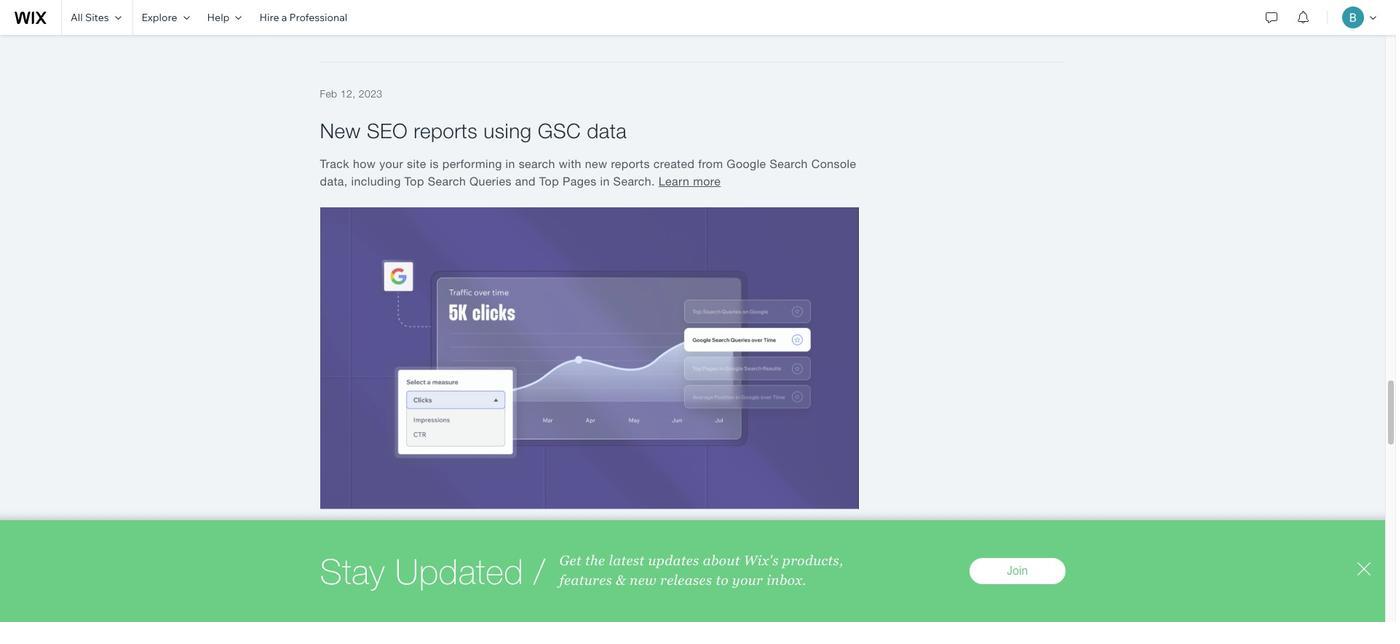 Task type: describe. For each thing, give the bounding box(es) containing it.
a
[[282, 11, 287, 24]]

professional
[[289, 11, 348, 24]]

all
[[71, 11, 83, 24]]

all sites
[[71, 11, 109, 24]]

hire a professional link
[[251, 0, 356, 35]]

hire a professional
[[260, 11, 348, 24]]

hire
[[260, 11, 279, 24]]

explore
[[142, 11, 177, 24]]



Task type: locate. For each thing, give the bounding box(es) containing it.
help button
[[199, 0, 251, 35]]

sites
[[85, 11, 109, 24]]

help
[[207, 11, 230, 24]]



Task type: vqa. For each thing, say whether or not it's contained in the screenshot.
Sites
yes



